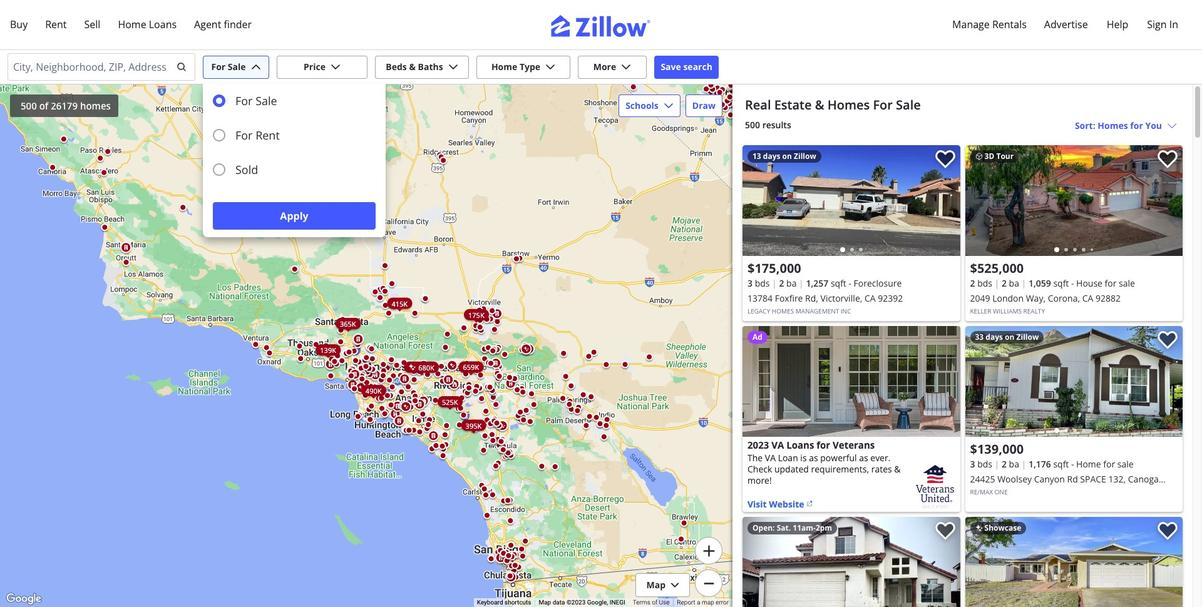 Task type: describe. For each thing, give the bounding box(es) containing it.
property images, use arrow keys to navigate, image 1 of 38 group
[[966, 145, 1183, 259]]

save this home button for $139,000
[[1148, 326, 1183, 361]]

132,
[[1109, 474, 1127, 486]]

2049
[[971, 293, 991, 304]]

home inside main content
[[1077, 459, 1102, 470]]

home type
[[492, 61, 541, 73]]

0 horizontal spatial homes
[[828, 96, 870, 113]]

baths
[[418, 61, 443, 73]]

sqft for $175,000
[[831, 278, 847, 289]]

490k
[[366, 386, 382, 395]]

13784 foxfire rd, victorville, ca 92392 image
[[743, 145, 961, 256]]

525k link
[[438, 396, 463, 408]]

500 of 26179 homes
[[21, 100, 111, 112]]

use
[[659, 600, 670, 607]]

ca for $525,000
[[1083, 293, 1094, 304]]

home type button
[[477, 55, 571, 79]]

schools
[[626, 100, 659, 112]]

415k
[[392, 299, 408, 308]]

three dimensional image
[[976, 153, 983, 160]]

london
[[993, 293, 1024, 304]]

365k
[[340, 319, 356, 328]]

way,
[[1027, 293, 1046, 304]]

bds for $175,000
[[755, 278, 770, 289]]

bds for $139,000
[[978, 459, 993, 470]]

loading...
[[835, 413, 877, 425]]

property images, use arrow keys to navigate, image 1 of 30 group
[[966, 517, 1183, 608]]

realty
[[1024, 307, 1046, 316]]

$175,000
[[748, 260, 802, 277]]

rd,
[[806, 293, 819, 304]]

minus image
[[703, 577, 716, 590]]

management
[[796, 307, 840, 316]]

2049 london way, corona, ca 92882 keller williams realty
[[971, 293, 1121, 316]]

keyboard shortcuts button
[[477, 599, 532, 608]]

33 days on zillow
[[976, 332, 1039, 343]]

ba for $525,000
[[1010, 278, 1020, 289]]

2049 london way, corona, ca 92882 image
[[966, 145, 1183, 256]]

2 ba for $175,000
[[780, 278, 797, 289]]

$139,000
[[971, 441, 1024, 458]]

price
[[304, 61, 326, 73]]

0 horizontal spatial save this home image
[[936, 522, 956, 541]]

property images, use arrow keys to navigate, image 1 of 2 group
[[743, 517, 961, 608]]

chevron left image for property images, use arrow keys to navigate, image 1 of 34 group
[[972, 374, 987, 389]]

manage
[[953, 18, 990, 31]]

680k
[[419, 363, 435, 372]]

2 ba for $139,000
[[1002, 459, 1020, 470]]

google image
[[3, 591, 44, 608]]

chevron down image inside map dropdown button
[[671, 581, 680, 590]]

13 days on zillow
[[753, 151, 817, 162]]

draw button
[[686, 95, 723, 117]]

sale for $525,000
[[1120, 278, 1136, 289]]

sign in link
[[1139, 10, 1188, 39]]

3 bds for $175,000
[[748, 278, 770, 289]]

& inside popup button
[[409, 61, 416, 73]]

search image
[[177, 62, 187, 72]]

save search
[[661, 61, 713, 73]]

help
[[1107, 18, 1129, 31]]

zillow for $175,000
[[794, 151, 817, 162]]

sat.
[[777, 523, 791, 534]]

inegi
[[610, 600, 626, 607]]

500 for 500 results
[[746, 119, 761, 131]]

in
[[1170, 18, 1179, 31]]

foxfire
[[775, 293, 803, 304]]

homes inside popup button
[[1098, 119, 1129, 131]]

filters element
[[0, 50, 1203, 237]]

agent finder
[[194, 18, 252, 31]]

3 chevron right image from the top
[[1162, 565, 1177, 580]]

525k
[[442, 397, 458, 407]]

13784 foxfire rd, victorville, ca 92392 link
[[748, 291, 956, 306]]

for inside 'sort: homes for you' popup button
[[1131, 119, 1144, 131]]

buy link
[[1, 10, 36, 39]]

sort: homes for you button
[[1072, 118, 1181, 133]]

chevron right image for $525,000
[[1162, 193, 1177, 208]]

property images, use arrow keys to navigate, image 1 of 34 group
[[966, 326, 1183, 440]]

chevron down image for beds & baths
[[448, 62, 458, 72]]

175k link
[[464, 309, 489, 320]]

sort: homes for you
[[1076, 119, 1163, 131]]

33
[[976, 332, 984, 343]]

main navigation
[[0, 0, 1203, 50]]

sold
[[236, 162, 258, 177]]

ca inside 24425 woolsey canyon rd space 132, canoga park, ca 91304
[[994, 489, 1005, 501]]

13784
[[748, 293, 773, 304]]

92392
[[879, 293, 904, 304]]

395k link
[[461, 420, 486, 431]]

sale inside main content
[[897, 96, 921, 113]]

more button
[[578, 55, 647, 79]]

homes
[[80, 100, 111, 112]]

92882
[[1096, 293, 1121, 304]]

ba for $139,000
[[1010, 459, 1020, 470]]

chevron down image for price
[[331, 62, 341, 72]]

- foreclosure
[[849, 278, 902, 289]]

legacy
[[748, 307, 771, 316]]

one
[[995, 488, 1008, 497]]

map for map
[[647, 580, 666, 591]]

beds
[[386, 61, 407, 73]]

save this home button for $525,000
[[1148, 145, 1183, 180]]

chevron down image for home type
[[546, 62, 556, 72]]

canoga
[[1129, 474, 1160, 486]]

24425 woolsey canyon rd space 132, canoga park, ca 91304 link
[[971, 472, 1178, 501]]

zillow for $139,000
[[1017, 332, 1039, 343]]

space
[[1081, 474, 1107, 486]]

report a map error
[[677, 600, 729, 607]]

24425 woolsey canyon rd space 132, canoga park, ca 91304 image
[[966, 326, 1183, 437]]

type
[[520, 61, 541, 73]]

2 for $525,000
[[1002, 278, 1007, 289]]

2 for $139,000
[[1002, 459, 1007, 470]]

680k link
[[404, 362, 439, 373]]

sell link
[[76, 10, 109, 39]]

price button
[[277, 55, 368, 79]]

zillow logo image
[[551, 15, 652, 37]]

showcase
[[983, 523, 1022, 534]]

search
[[684, 61, 713, 73]]

1,059 sqft
[[1029, 278, 1070, 289]]

- for $139,000
[[1072, 459, 1075, 470]]

chevron left image for property images, use arrow keys to navigate, image 1 of 2 group
[[749, 565, 764, 580]]

chevron left image
[[749, 193, 764, 208]]

2 ba for $525,000
[[1002, 278, 1020, 289]]

3 for $175,000
[[748, 278, 753, 289]]

save this home image inside button
[[1158, 331, 1178, 350]]

1,176
[[1029, 459, 1052, 470]]

3d tour
[[983, 151, 1014, 162]]



Task type: locate. For each thing, give the bounding box(es) containing it.
2 down $175,000
[[780, 278, 785, 289]]

- up 'rd'
[[1072, 459, 1075, 470]]

chevron down image inside 'sort: homes for you' popup button
[[1168, 121, 1178, 131]]

chevron left image down three dimensional image
[[972, 193, 987, 208]]

2 vertical spatial chevron right image
[[1162, 565, 1177, 580]]

for up 92882
[[1106, 278, 1117, 289]]

shortcuts
[[505, 600, 532, 607]]

2 ba up london
[[1002, 278, 1020, 289]]

ca for $175,000
[[865, 293, 876, 304]]

for for $525,000
[[1106, 278, 1117, 289]]

1 vertical spatial chevron right image
[[1162, 374, 1177, 389]]

bds up 2049
[[978, 278, 993, 289]]

terms of use
[[633, 600, 670, 607]]

map inside dropdown button
[[647, 580, 666, 591]]

re/max
[[971, 488, 994, 497]]

- for $525,000
[[1072, 278, 1075, 289]]

0 vertical spatial rent
[[45, 18, 67, 31]]

3 up 24425
[[971, 459, 976, 470]]

sqft for $139,000
[[1054, 459, 1070, 470]]

chevron right image for zillow
[[939, 193, 954, 208]]

chevron left image down open:
[[749, 565, 764, 580]]

chevron right image for 2pm
[[939, 565, 954, 580]]

chevron down image right schools
[[664, 101, 674, 111]]

Sold radio
[[213, 164, 226, 176]]

chevron down image inside beds & baths popup button
[[448, 62, 458, 72]]

ba up london
[[1010, 278, 1020, 289]]

property images, use arrow keys to navigate, image 1 of 3 group
[[743, 145, 961, 259]]

0 vertical spatial on
[[783, 151, 792, 162]]

sign
[[1148, 18, 1168, 31]]

beds & baths
[[386, 61, 443, 73]]

1,059
[[1029, 278, 1052, 289]]

home inside main navigation
[[118, 18, 146, 31]]

0 vertical spatial home
[[118, 18, 146, 31]]

365k link
[[336, 318, 361, 329]]

1 horizontal spatial map
[[647, 580, 666, 591]]

days right 33
[[986, 332, 1004, 343]]

save this home image for $175,000
[[936, 150, 956, 169]]

sqft for $525,000
[[1054, 278, 1070, 289]]

finder
[[224, 18, 252, 31]]

1 horizontal spatial ca
[[994, 489, 1005, 501]]

2 vertical spatial for
[[1104, 459, 1116, 470]]

1 vertical spatial rent
[[256, 127, 280, 143]]

500 left '26179'
[[21, 100, 37, 112]]

500 down real
[[746, 119, 761, 131]]

advertisement region
[[743, 326, 961, 512]]

1 vertical spatial home
[[492, 61, 518, 73]]

0 vertical spatial chevron right image
[[939, 193, 954, 208]]

main content containing real estate & homes for sale
[[733, 85, 1193, 608]]

of for 500
[[39, 100, 48, 112]]

for rent
[[236, 127, 280, 143]]

rent left sell
[[45, 18, 67, 31]]

1 horizontal spatial on
[[1006, 332, 1015, 343]]

- home for sale
[[1072, 459, 1134, 470]]

days right 13 on the top right
[[764, 151, 781, 162]]

2 down $139,000
[[1002, 459, 1007, 470]]

rd
[[1068, 474, 1079, 486]]

rent inside filters element
[[256, 127, 280, 143]]

chevron down image up report
[[671, 581, 680, 590]]

0 vertical spatial 3 bds
[[748, 278, 770, 289]]

help link
[[1099, 10, 1138, 39]]

sell
[[84, 18, 100, 31]]

error
[[716, 600, 729, 607]]

1 horizontal spatial 3 bds
[[971, 459, 993, 470]]

0 horizontal spatial sale
[[256, 93, 277, 108]]

home up space
[[1077, 459, 1102, 470]]

sale inside filters element
[[256, 93, 277, 108]]

home
[[118, 18, 146, 31], [492, 61, 518, 73], [1077, 459, 1102, 470]]

sqft up corona, on the right of the page
[[1054, 278, 1070, 289]]

chevron left image for property images, use arrow keys to navigate, image 1 of 30 group on the right of the page
[[972, 565, 987, 580]]

report
[[677, 600, 696, 607]]

chevron down image
[[251, 62, 261, 72], [546, 62, 556, 72], [622, 62, 632, 72], [1168, 121, 1178, 131]]

a
[[697, 600, 701, 607]]

chevron left image inside property images, use arrow keys to navigate, image 1 of 34 group
[[972, 374, 987, 389]]

plus image
[[703, 545, 716, 558]]

main content
[[733, 85, 1193, 608]]

re/max one
[[971, 488, 1008, 497]]

1 vertical spatial 3
[[971, 459, 976, 470]]

1 vertical spatial map
[[539, 600, 551, 607]]

keyboard
[[477, 600, 503, 607]]

0 horizontal spatial days
[[764, 151, 781, 162]]

2 for $175,000
[[780, 278, 785, 289]]

save this home button for $175,000
[[926, 145, 961, 180]]

Search text field
[[13, 57, 169, 77]]

map for map data ©2023 google, inegi
[[539, 600, 551, 607]]

for inside main content
[[874, 96, 893, 113]]

home inside dropdown button
[[492, 61, 518, 73]]

map left data
[[539, 600, 551, 607]]

91304
[[1007, 489, 1032, 501]]

139k
[[320, 345, 336, 355]]

of for terms
[[652, 600, 658, 607]]

homes right the estate
[[828, 96, 870, 113]]

on down williams
[[1006, 332, 1015, 343]]

2 chevron right image from the top
[[939, 565, 954, 580]]

chevron down image inside schools popup button
[[664, 101, 674, 111]]

3 up 13784
[[748, 278, 753, 289]]

1 horizontal spatial days
[[986, 332, 1004, 343]]

ca
[[865, 293, 876, 304], [1083, 293, 1094, 304], [994, 489, 1005, 501]]

days for $139,000
[[986, 332, 1004, 343]]

1 horizontal spatial save this home image
[[1158, 331, 1178, 350]]

0 horizontal spatial 3 bds
[[748, 278, 770, 289]]

chevron left image
[[972, 193, 987, 208], [972, 374, 987, 389], [749, 565, 764, 580], [972, 565, 987, 580]]

186 s massachusetts st, lake elsinore, ca 92530 image
[[743, 517, 961, 608]]

0 vertical spatial sale
[[1120, 278, 1136, 289]]

apply
[[280, 209, 309, 223]]

rent inside main navigation
[[45, 18, 67, 31]]

935 e payson st, glendora, ca 91740 image
[[966, 517, 1183, 608]]

rent
[[45, 18, 67, 31], [256, 127, 280, 143]]

2 horizontal spatial ca
[[1083, 293, 1094, 304]]

real
[[746, 96, 772, 113]]

chevron right image inside property images, use arrow keys to navigate, image 1 of 2 group
[[939, 565, 954, 580]]

chevron right image for $139,000
[[1162, 374, 1177, 389]]

save this home image down the you
[[1158, 150, 1178, 169]]

sale for $139,000
[[1118, 459, 1134, 470]]

chevron right image
[[939, 193, 954, 208], [939, 565, 954, 580]]

24425
[[971, 474, 996, 486]]

chevron down image right price
[[331, 62, 341, 72]]

save this home image for $525,000
[[1158, 150, 1178, 169]]

chevron down image right the 'more'
[[622, 62, 632, 72]]

results
[[763, 119, 792, 131]]

1 vertical spatial on
[[1006, 332, 1015, 343]]

for for $139,000
[[1104, 459, 1116, 470]]

0 horizontal spatial 3
[[748, 278, 753, 289]]

sqft up victorville,
[[831, 278, 847, 289]]

1 horizontal spatial homes
[[1098, 119, 1129, 131]]

save this home image left three dimensional image
[[936, 150, 956, 169]]

0 horizontal spatial map
[[539, 600, 551, 607]]

& right beds
[[409, 61, 416, 73]]

zillow right 13 on the top right
[[794, 151, 817, 162]]

chevron down image for more
[[622, 62, 632, 72]]

canyon
[[1035, 474, 1066, 486]]

advertise link
[[1036, 10, 1097, 39]]

for
[[1131, 119, 1144, 131], [1106, 278, 1117, 289], [1104, 459, 1116, 470]]

loading image
[[826, 416, 835, 426]]

3d
[[985, 151, 995, 162]]

for for for sale
[[236, 93, 253, 108]]

chevron down image up the for sale
[[251, 62, 261, 72]]

3 bds up 13784
[[748, 278, 770, 289]]

1 horizontal spatial zillow
[[1017, 332, 1039, 343]]

0 horizontal spatial on
[[783, 151, 792, 162]]

sale up 92882
[[1120, 278, 1136, 289]]

3 for $139,000
[[971, 459, 976, 470]]

&
[[409, 61, 416, 73], [815, 96, 825, 113]]

chevron down image
[[331, 62, 341, 72], [448, 62, 458, 72], [664, 101, 674, 111], [671, 581, 680, 590]]

map region
[[0, 20, 871, 608]]

0 vertical spatial chevron right image
[[1162, 193, 1177, 208]]

0 vertical spatial 3
[[748, 278, 753, 289]]

chevron left image down the sparkle icon
[[972, 565, 987, 580]]

chevron down image for sort: homes for you
[[1168, 121, 1178, 131]]

0 horizontal spatial home
[[118, 18, 146, 31]]

save this home image down "canoga"
[[1158, 522, 1178, 541]]

on right 13 on the top right
[[783, 151, 792, 162]]

2 up london
[[1002, 278, 1007, 289]]

google,
[[587, 600, 608, 607]]

1 chevron right image from the top
[[1162, 193, 1177, 208]]

beds & baths button
[[375, 55, 469, 79]]

loans
[[149, 18, 177, 31]]

homes right 'sort:'
[[1098, 119, 1129, 131]]

2 ba up woolsey
[[1002, 459, 1020, 470]]

1 vertical spatial sale
[[1118, 459, 1134, 470]]

you
[[1146, 119, 1163, 131]]

on
[[783, 151, 792, 162], [1006, 332, 1015, 343]]

open:
[[753, 523, 775, 534]]

foreclosure
[[854, 278, 902, 289]]

homes
[[828, 96, 870, 113], [1098, 119, 1129, 131]]

map button
[[636, 574, 690, 598]]

490k link
[[361, 385, 386, 396]]

2049 london way, corona, ca 92882 link
[[971, 291, 1178, 306]]

for for for rent
[[236, 127, 253, 143]]

bds for $525,000
[[978, 278, 993, 289]]

days for $175,000
[[764, 151, 781, 162]]

1 vertical spatial save this home image
[[936, 522, 956, 541]]

For Rent radio
[[213, 129, 226, 142]]

woolsey
[[998, 474, 1032, 486]]

3 bds up 24425
[[971, 459, 993, 470]]

save search button
[[655, 55, 719, 79]]

chevron down image inside the home type dropdown button
[[546, 62, 556, 72]]

- up 13784 foxfire rd, victorville, ca 92392 link
[[849, 278, 852, 289]]

chevron down image right the you
[[1168, 121, 1178, 131]]

0 horizontal spatial rent
[[45, 18, 67, 31]]

ba up woolsey
[[1010, 459, 1020, 470]]

on for $175,000
[[783, 151, 792, 162]]

1 horizontal spatial of
[[652, 600, 658, 607]]

0 vertical spatial &
[[409, 61, 416, 73]]

terms
[[633, 600, 651, 607]]

data
[[553, 600, 565, 607]]

300k
[[340, 319, 356, 328]]

1 vertical spatial 500
[[746, 119, 761, 131]]

2 horizontal spatial home
[[1077, 459, 1102, 470]]

2pm
[[816, 523, 833, 534]]

chevron down image right type on the left top of the page
[[546, 62, 556, 72]]

1 horizontal spatial &
[[815, 96, 825, 113]]

report a map error link
[[677, 600, 729, 607]]

save this home image
[[936, 150, 956, 169], [1158, 150, 1178, 169], [1158, 522, 1178, 541]]

agent
[[194, 18, 221, 31]]

1 vertical spatial for
[[1106, 278, 1117, 289]]

0 horizontal spatial 500
[[21, 100, 37, 112]]

advertise
[[1045, 18, 1089, 31]]

home left loans
[[118, 18, 146, 31]]

- for $175,000
[[849, 278, 852, 289]]

for left the you
[[1131, 119, 1144, 131]]

0 vertical spatial for
[[1131, 119, 1144, 131]]

2 ba
[[780, 278, 797, 289], [1002, 278, 1020, 289], [1002, 459, 1020, 470]]

1 vertical spatial &
[[815, 96, 825, 113]]

1 vertical spatial homes
[[1098, 119, 1129, 131]]

1 horizontal spatial rent
[[256, 127, 280, 143]]

0 vertical spatial days
[[764, 151, 781, 162]]

ca inside 2049 london way, corona, ca 92882 keller williams realty
[[1083, 293, 1094, 304]]

2 vertical spatial home
[[1077, 459, 1102, 470]]

$525,000
[[971, 260, 1024, 277]]

2
[[780, 278, 785, 289], [971, 278, 976, 289], [1002, 278, 1007, 289], [1002, 459, 1007, 470]]

1 vertical spatial of
[[652, 600, 658, 607]]

1 horizontal spatial 3
[[971, 459, 976, 470]]

1 horizontal spatial sale
[[897, 96, 921, 113]]

& right the estate
[[815, 96, 825, 113]]

chevron down image right baths
[[448, 62, 458, 72]]

sort:
[[1076, 119, 1096, 131]]

of left use
[[652, 600, 658, 607]]

home loans
[[118, 18, 177, 31]]

For Sale radio
[[213, 95, 226, 107]]

rent down the for sale
[[256, 127, 280, 143]]

on for $139,000
[[1006, 332, 1015, 343]]

home for home type
[[492, 61, 518, 73]]

chevron down image inside "more" dropdown button
[[622, 62, 632, 72]]

chevron left image inside property images, use arrow keys to navigate, image 1 of 2 group
[[749, 565, 764, 580]]

1 vertical spatial chevron right image
[[939, 565, 954, 580]]

0 vertical spatial zillow
[[794, 151, 817, 162]]

0 vertical spatial save this home image
[[1158, 331, 1178, 350]]

0 horizontal spatial ca
[[865, 293, 876, 304]]

buy
[[10, 18, 28, 31]]

500 for 500 of 26179 homes
[[21, 100, 37, 112]]

1 chevron right image from the top
[[939, 193, 954, 208]]

- up "2049 london way, corona, ca 92882" link
[[1072, 278, 1075, 289]]

home left type on the left top of the page
[[492, 61, 518, 73]]

chevron down image inside price popup button
[[331, 62, 341, 72]]

659k
[[463, 362, 479, 372]]

ba for $175,000
[[787, 278, 797, 289]]

2 ba up foxfire
[[780, 278, 797, 289]]

sale up 132,
[[1118, 459, 1134, 470]]

2 chevron right image from the top
[[1162, 374, 1177, 389]]

chevron left image down 33
[[972, 374, 987, 389]]

draw
[[693, 100, 716, 112]]

of left '26179'
[[39, 100, 48, 112]]

bds up 24425
[[978, 459, 993, 470]]

0 vertical spatial map
[[647, 580, 666, 591]]

chevron down image for schools
[[664, 101, 674, 111]]

0 vertical spatial 500
[[21, 100, 37, 112]]

1 horizontal spatial 500
[[746, 119, 761, 131]]

©2023
[[567, 600, 586, 607]]

manage rentals
[[953, 18, 1027, 31]]

- house for sale
[[1072, 278, 1136, 289]]

chevron left image inside property images, use arrow keys to navigate, image 1 of 38 group
[[972, 193, 987, 208]]

williams
[[994, 307, 1022, 316]]

chevron left image inside property images, use arrow keys to navigate, image 1 of 30 group
[[972, 565, 987, 580]]

save this home image
[[1158, 331, 1178, 350], [936, 522, 956, 541]]

map up terms of use
[[647, 580, 666, 591]]

659k link
[[459, 361, 484, 373]]

estate
[[775, 96, 812, 113]]

zillow down realty
[[1017, 332, 1039, 343]]

13
[[753, 151, 762, 162]]

apply button
[[213, 202, 376, 230]]

1 vertical spatial 3 bds
[[971, 459, 993, 470]]

ca down - foreclosure
[[865, 293, 876, 304]]

ca down house
[[1083, 293, 1094, 304]]

0 horizontal spatial zillow
[[794, 151, 817, 162]]

0 horizontal spatial of
[[39, 100, 48, 112]]

0 vertical spatial homes
[[828, 96, 870, 113]]

139k link
[[316, 344, 341, 356]]

chevron left image for property images, use arrow keys to navigate, image 1 of 38 group on the right top
[[972, 193, 987, 208]]

24425 woolsey canyon rd space 132, canoga park, ca 91304
[[971, 474, 1160, 501]]

victorville,
[[821, 293, 863, 304]]

0 horizontal spatial &
[[409, 61, 416, 73]]

sparkle image
[[976, 525, 983, 533]]

2 up 2049
[[971, 278, 976, 289]]

1,257 sqft
[[807, 278, 847, 289]]

park,
[[971, 489, 991, 501]]

bds up 13784
[[755, 278, 770, 289]]

sqft up 'rd'
[[1054, 459, 1070, 470]]

keyboard shortcuts
[[477, 600, 532, 607]]

for up 132,
[[1104, 459, 1116, 470]]

1 vertical spatial days
[[986, 332, 1004, 343]]

300k link
[[336, 318, 361, 329]]

ba up foxfire
[[787, 278, 797, 289]]

1 horizontal spatial home
[[492, 61, 518, 73]]

ca inside 13784 foxfire rd, victorville, ca 92392 legacy homes management inc
[[865, 293, 876, 304]]

home for home loans
[[118, 18, 146, 31]]

ca right the "re/max"
[[994, 489, 1005, 501]]

chevron right image
[[1162, 193, 1177, 208], [1162, 374, 1177, 389], [1162, 565, 1177, 580]]

0 vertical spatial of
[[39, 100, 48, 112]]

sale
[[1120, 278, 1136, 289], [1118, 459, 1134, 470]]

corona,
[[1049, 293, 1081, 304]]

1 vertical spatial zillow
[[1017, 332, 1039, 343]]

map data ©2023 google, inegi
[[539, 600, 626, 607]]

for sale
[[236, 93, 277, 108]]

3 bds for $139,000
[[971, 459, 993, 470]]



Task type: vqa. For each thing, say whether or not it's contained in the screenshot.
ID corresponding to #3879940,
no



